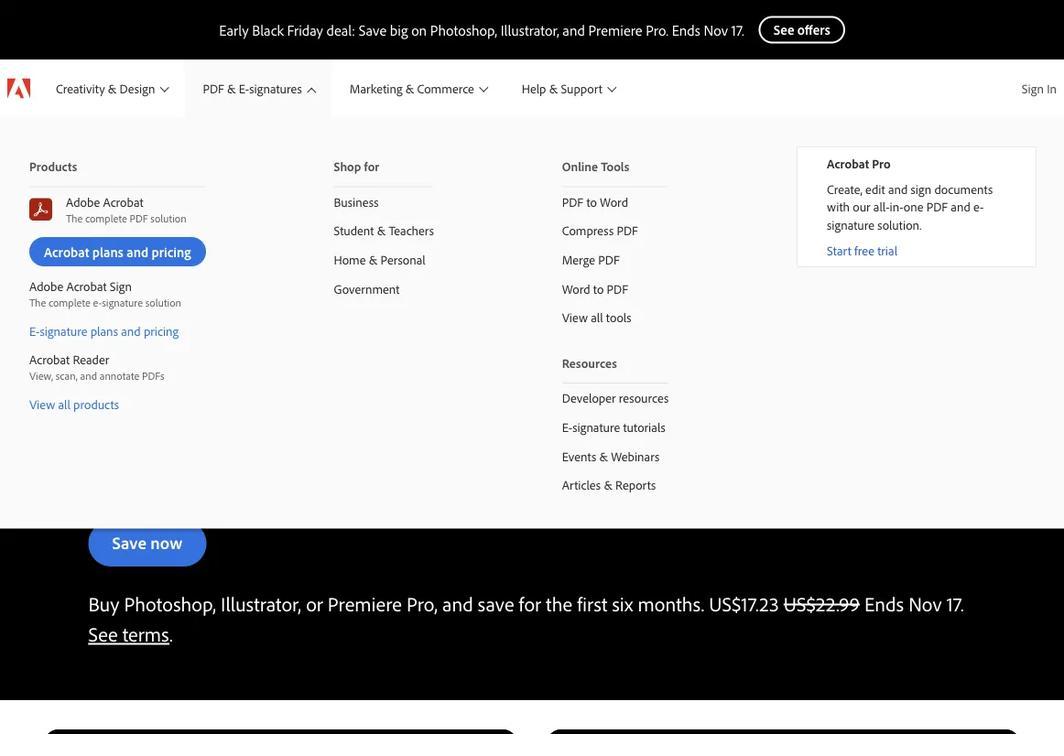 Task type: describe. For each thing, give the bounding box(es) containing it.
business
[[334, 194, 379, 210]]

e- inside dropdown button
[[239, 80, 249, 96]]

the
[[546, 591, 572, 617]]

view all tools
[[562, 310, 632, 326]]

pdf & e-signatures
[[203, 80, 302, 96]]

buy
[[88, 591, 119, 617]]

shop for
[[334, 158, 379, 174]]

e-signature tutorials
[[562, 419, 666, 435]]

deal.
[[342, 465, 409, 506]]

view all products link
[[0, 390, 235, 418]]

all-
[[873, 199, 890, 215]]

early black friday deal: save big on photoshop, illustrator, and premiere pro. ends nov 17.
[[219, 21, 744, 39]]

& for student
[[377, 223, 386, 239]]

0 vertical spatial early black friday deal. get 25% off. image
[[0, 118, 1064, 355]]

and inside acrobat reader view, scan, and annotate pdfs
[[80, 369, 97, 383]]

off.
[[541, 465, 585, 506]]

e- for e-signature plans and pricing
[[29, 323, 40, 339]]

99
[[839, 591, 860, 617]]

edit
[[866, 181, 885, 197]]

1 vertical spatial early black friday deal. get 25% off. image
[[88, 385, 304, 443]]

documents
[[935, 181, 993, 197]]

& for home
[[369, 252, 378, 268]]

start free trial link
[[827, 242, 898, 258]]

acrobat plans and pricing
[[44, 243, 191, 261]]

products heading
[[29, 147, 206, 187]]

our
[[853, 199, 871, 215]]

creativity & design button
[[38, 60, 185, 117]]

1 horizontal spatial .
[[756, 591, 760, 617]]

to for pdf
[[586, 194, 597, 210]]

complete inside the adobe acrobat the complete pdf solution
[[85, 211, 127, 225]]

22
[[816, 591, 836, 617]]

pdf inside the adobe acrobat the complete pdf solution
[[130, 211, 148, 225]]

resources
[[562, 355, 617, 371]]

shop for heading
[[334, 147, 434, 187]]

months.
[[638, 591, 705, 617]]

sign in
[[1022, 80, 1057, 96]]

23
[[760, 591, 779, 617]]

0 horizontal spatial nov
[[704, 21, 728, 39]]

0 horizontal spatial word
[[562, 281, 590, 297]]

events & webinars
[[562, 448, 660, 464]]

pdf inside 'create, edit and sign documents with our all-in-one pdf and e- signature solution.'
[[927, 199, 948, 215]]

tools
[[601, 158, 629, 174]]

sign
[[911, 181, 932, 197]]

home & personal link
[[305, 245, 463, 274]]

help & support
[[522, 80, 602, 96]]

pro.
[[646, 21, 669, 39]]

and up in-
[[888, 181, 908, 197]]

products
[[29, 158, 77, 174]]

& for articles
[[604, 477, 613, 493]]

premiere inside buy photoshop, illustrator, or premiere pro, and save for the first six months. us$ 17 . 23 us$ 22 . 99 ends nov 17. see terms .
[[328, 591, 402, 617]]

developer resources link
[[533, 384, 698, 413]]

shop
[[334, 158, 361, 174]]

all for tools
[[591, 310, 603, 326]]

terms
[[122, 621, 169, 647]]

and inside buy photoshop, illustrator, or premiere pro, and save for the first six months. us$ 17 . 23 us$ 22 . 99 ends nov 17. see terms .
[[442, 591, 473, 617]]

e- inside 'create, edit and sign documents with our all-in-one pdf and e- signature solution.'
[[974, 199, 984, 215]]

articles
[[562, 477, 601, 493]]

and down the adobe acrobat the complete pdf solution
[[127, 243, 149, 261]]

pdf & e-signatures button
[[185, 60, 331, 117]]

compress
[[562, 223, 614, 239]]

online tools
[[562, 158, 629, 174]]

1 us$ from the left
[[709, 591, 741, 617]]

us$17.23 element
[[709, 591, 779, 617]]

pdf inside dropdown button
[[203, 80, 224, 96]]

for inside buy photoshop, illustrator, or premiere pro, and save for the first six months. us$ 17 . 23 us$ 22 . 99 ends nov 17. see terms .
[[519, 591, 541, 617]]

main element
[[0, 60, 1064, 529]]

start free trial
[[827, 242, 898, 258]]

acrobat pro
[[827, 156, 891, 172]]

signature up reader at the left
[[40, 323, 87, 339]]

articles & reports link
[[533, 471, 698, 500]]

sign inside button
[[1022, 80, 1044, 96]]

government
[[334, 281, 400, 297]]

the inside adobe acrobat sign the complete e-signature solution
[[29, 296, 46, 310]]

signatures
[[249, 80, 302, 96]]

& for creativity
[[108, 80, 117, 96]]

support
[[561, 80, 602, 96]]

early black friday deal. get 25% off.
[[88, 465, 585, 506]]

design
[[120, 80, 155, 96]]

25%
[[473, 465, 534, 506]]

compress pdf
[[562, 223, 638, 239]]

online tools heading
[[562, 147, 669, 187]]

illustrator, inside buy photoshop, illustrator, or premiere pro, and save for the first six months. us$ 17 . 23 us$ 22 . 99 ends nov 17. see terms .
[[221, 591, 301, 617]]

for inside heading
[[364, 158, 379, 174]]

e- inside adobe acrobat sign the complete e-signature solution
[[93, 296, 102, 310]]

early for early black friday deal: save big on photoshop, illustrator, and premiere pro. ends nov 17.
[[219, 21, 249, 39]]

create,
[[827, 181, 863, 197]]

0 horizontal spatial save
[[112, 532, 147, 554]]

marketing
[[350, 80, 403, 96]]

tools
[[606, 310, 632, 326]]

17
[[741, 591, 756, 617]]

friday for deal.
[[249, 465, 335, 506]]

0 vertical spatial save
[[359, 21, 387, 39]]

to for word
[[593, 281, 604, 297]]

adobe acrobat sign the complete e-signature solution
[[29, 278, 181, 310]]

on
[[411, 21, 427, 39]]

view,
[[29, 369, 53, 383]]

offers
[[798, 21, 831, 38]]

pdf inside 'link'
[[598, 252, 620, 268]]

sign in button
[[1014, 66, 1064, 111]]

with
[[827, 199, 850, 215]]

nov inside buy photoshop, illustrator, or premiere pro, and save for the first six months. us$ 17 . 23 us$ 22 . 99 ends nov 17. see terms .
[[909, 591, 942, 617]]

articles & reports
[[562, 477, 656, 493]]

developer resources
[[562, 390, 669, 406]]

view all products
[[29, 396, 119, 412]]

now
[[150, 532, 183, 554]]

acrobat inside the adobe acrobat the complete pdf solution
[[103, 194, 143, 210]]

pdfs
[[142, 369, 165, 383]]

six
[[612, 591, 633, 617]]

online
[[562, 158, 598, 174]]

see inside buy photoshop, illustrator, or premiere pro, and save for the first six months. us$ 17 . 23 us$ 22 . 99 ends nov 17. see terms .
[[88, 621, 118, 647]]

home
[[334, 252, 366, 268]]

17. inside buy photoshop, illustrator, or premiere pro, and save for the first six months. us$ 17 . 23 us$ 22 . 99 ends nov 17. see terms .
[[947, 591, 964, 617]]

black for early black friday deal: save big on photoshop, illustrator, and premiere pro. ends nov 17.
[[252, 21, 284, 39]]

& for help
[[549, 80, 558, 96]]

see offers
[[774, 21, 831, 38]]

help
[[522, 80, 546, 96]]

& for events
[[599, 448, 608, 464]]

teachers
[[389, 223, 434, 239]]

adobe for adobe acrobat
[[66, 194, 100, 210]]

sign inside adobe acrobat sign the complete e-signature solution
[[110, 278, 132, 294]]

the inside the adobe acrobat the complete pdf solution
[[66, 211, 83, 225]]

acrobat for plans
[[44, 243, 89, 261]]

student & teachers link
[[305, 216, 463, 245]]

0 horizontal spatial 17.
[[732, 21, 744, 39]]

& for marketing
[[406, 80, 414, 96]]

signature down developer
[[573, 419, 620, 435]]

early for early black friday deal. get 25% off.
[[88, 465, 159, 506]]

e- for e-signature tutorials
[[562, 419, 573, 435]]



Task type: vqa. For each thing, say whether or not it's contained in the screenshot.
'Shop For' Heading
yes



Task type: locate. For each thing, give the bounding box(es) containing it.
1 vertical spatial view
[[29, 396, 55, 412]]

pdf up tools
[[607, 281, 628, 297]]

student & teachers
[[334, 223, 434, 239]]

solution up "e-signature plans and pricing" link
[[145, 296, 181, 310]]

0 horizontal spatial illustrator,
[[221, 591, 301, 617]]

view down word to pdf
[[562, 310, 588, 326]]

1 vertical spatial friday
[[249, 465, 335, 506]]

0 horizontal spatial black
[[167, 465, 242, 506]]

complete up acrobat plans and pricing link on the top left
[[85, 211, 127, 225]]

webinars
[[611, 448, 660, 464]]

save
[[359, 21, 387, 39], [112, 532, 147, 554]]

1 vertical spatial adobe
[[29, 278, 63, 294]]

& right home
[[369, 252, 378, 268]]

. down now on the bottom left of page
[[169, 621, 173, 647]]

0 vertical spatial all
[[591, 310, 603, 326]]

illustrator, up help
[[501, 21, 559, 39]]

the up e-signature plans and pricing
[[29, 296, 46, 310]]

1 horizontal spatial premiere
[[588, 21, 642, 39]]

all for products
[[58, 396, 70, 412]]

save now
[[112, 532, 183, 554]]

acrobat
[[827, 156, 869, 172], [103, 194, 143, 210], [44, 243, 89, 261], [66, 278, 107, 294], [29, 352, 70, 368]]

0 vertical spatial solution
[[151, 211, 186, 225]]

student
[[334, 223, 374, 239]]

adobe inside adobe acrobat sign the complete e-signature solution
[[29, 278, 63, 294]]

us$ left 23
[[709, 591, 741, 617]]

0 vertical spatial e-
[[974, 199, 984, 215]]

0 vertical spatial black
[[252, 21, 284, 39]]

early up save now
[[88, 465, 159, 506]]

1 vertical spatial the
[[29, 296, 46, 310]]

events
[[562, 448, 596, 464]]

pricing
[[152, 243, 191, 261], [144, 323, 179, 339]]

pdf
[[203, 80, 224, 96], [562, 194, 584, 210], [927, 199, 948, 215], [130, 211, 148, 225], [617, 223, 638, 239], [598, 252, 620, 268], [607, 281, 628, 297]]

view all tools link
[[533, 303, 698, 332]]

see down buy
[[88, 621, 118, 647]]

save now link
[[88, 521, 206, 567]]

us$
[[709, 591, 741, 617], [784, 591, 816, 617]]

view for view all products
[[29, 396, 55, 412]]

for left the
[[519, 591, 541, 617]]

ends right the pro.
[[672, 21, 701, 39]]

1 vertical spatial illustrator,
[[221, 591, 301, 617]]

0 horizontal spatial see
[[88, 621, 118, 647]]

e- up e-signature plans and pricing
[[93, 296, 102, 310]]

complete inside adobe acrobat sign the complete e-signature solution
[[49, 296, 90, 310]]

0 vertical spatial adobe
[[66, 194, 100, 210]]

commerce
[[417, 80, 474, 96]]

pdf down "compress pdf" link
[[598, 252, 620, 268]]

and
[[563, 21, 585, 39], [888, 181, 908, 197], [951, 199, 971, 215], [127, 243, 149, 261], [121, 323, 141, 339], [80, 369, 97, 383], [442, 591, 473, 617]]

to inside word to pdf link
[[593, 281, 604, 297]]

solution up acrobat plans and pricing
[[151, 211, 186, 225]]

0 vertical spatial 17.
[[732, 21, 744, 39]]

2 us$ from the left
[[784, 591, 816, 617]]

0 vertical spatial complete
[[85, 211, 127, 225]]

plans up adobe acrobat sign the complete e-signature solution
[[92, 243, 124, 261]]

first
[[577, 591, 608, 617]]

personal
[[380, 252, 426, 268]]

nov right the pro.
[[704, 21, 728, 39]]

0 horizontal spatial e-
[[29, 323, 40, 339]]

0 vertical spatial plans
[[92, 243, 124, 261]]

acrobat down acrobat plans and pricing link on the top left
[[66, 278, 107, 294]]

& right student
[[377, 223, 386, 239]]

resources heading
[[562, 343, 669, 384]]

0 horizontal spatial adobe
[[29, 278, 63, 294]]

ends
[[672, 21, 701, 39], [865, 591, 904, 617]]

friday left deal. in the left bottom of the page
[[249, 465, 335, 506]]

and right pro,
[[442, 591, 473, 617]]

& right help
[[549, 80, 558, 96]]

acrobat inside acrobat reader view, scan, and annotate pdfs
[[29, 352, 70, 368]]

1 horizontal spatial sign
[[1022, 80, 1044, 96]]

1 horizontal spatial nov
[[909, 591, 942, 617]]

get
[[416, 465, 465, 506]]

adobe acrobat the complete pdf solution
[[66, 194, 186, 225]]

view
[[562, 310, 588, 326], [29, 396, 55, 412]]

merge pdf
[[562, 252, 620, 268]]

deal:
[[327, 21, 355, 39]]

0 vertical spatial photoshop,
[[430, 21, 497, 39]]

0 horizontal spatial us$
[[709, 591, 741, 617]]

complete up e-signature plans and pricing
[[49, 296, 90, 310]]

0 horizontal spatial for
[[364, 158, 379, 174]]

0 horizontal spatial all
[[58, 396, 70, 412]]

1 horizontal spatial illustrator,
[[501, 21, 559, 39]]

0 horizontal spatial the
[[29, 296, 46, 310]]

regularly at us$22.99 element
[[784, 591, 860, 617]]

e-signature plans and pricing
[[29, 323, 179, 339]]

photoshop, up terms
[[124, 591, 216, 617]]

word to pdf
[[562, 281, 628, 297]]

reports
[[616, 477, 656, 493]]

sign left in
[[1022, 80, 1044, 96]]

& right articles
[[604, 477, 613, 493]]

premiere left the pro.
[[588, 21, 642, 39]]

1 horizontal spatial early
[[219, 21, 249, 39]]

save
[[478, 591, 514, 617]]

0 vertical spatial friday
[[287, 21, 323, 39]]

1 vertical spatial for
[[519, 591, 541, 617]]

early
[[219, 21, 249, 39], [88, 465, 159, 506]]

1 vertical spatial pricing
[[144, 323, 179, 339]]

1 vertical spatial black
[[167, 465, 242, 506]]

1 vertical spatial photoshop,
[[124, 591, 216, 617]]

premiere
[[588, 21, 642, 39], [328, 591, 402, 617]]

acrobat up view,
[[29, 352, 70, 368]]

the up acrobat plans and pricing link on the top left
[[66, 211, 83, 225]]

1 vertical spatial save
[[112, 532, 147, 554]]

1 vertical spatial complete
[[49, 296, 90, 310]]

2 vertical spatial e-
[[562, 419, 573, 435]]

1 horizontal spatial save
[[359, 21, 387, 39]]

0 vertical spatial for
[[364, 158, 379, 174]]

early up pdf & e-signatures
[[219, 21, 249, 39]]

acrobat for pro
[[827, 156, 869, 172]]

0 vertical spatial see
[[774, 21, 794, 38]]

and down documents
[[951, 199, 971, 215]]

signature inside adobe acrobat sign the complete e-signature solution
[[102, 296, 143, 310]]

& right "marketing"
[[406, 80, 414, 96]]

adobe down products in the left of the page
[[66, 194, 100, 210]]

events & webinars link
[[533, 442, 698, 471]]

merge
[[562, 252, 595, 268]]

free
[[854, 242, 875, 258]]

1 vertical spatial sign
[[110, 278, 132, 294]]

in-
[[890, 199, 904, 215]]

acrobat reader view, scan, and annotate pdfs
[[29, 352, 165, 383]]

signature down the our
[[827, 217, 875, 233]]

e-signature plans and pricing link
[[0, 316, 235, 345]]

pro,
[[407, 591, 438, 617]]

& for pdf
[[227, 80, 236, 96]]

1 horizontal spatial e-
[[239, 80, 249, 96]]

0 horizontal spatial early
[[88, 465, 159, 506]]

word down merge
[[562, 281, 590, 297]]

0 vertical spatial pricing
[[152, 243, 191, 261]]

1 horizontal spatial photoshop,
[[430, 21, 497, 39]]

photoshop, inside buy photoshop, illustrator, or premiere pro, and save for the first six months. us$ 17 . 23 us$ 22 . 99 ends nov 17. see terms .
[[124, 591, 216, 617]]

business link
[[305, 187, 463, 216]]

save left big
[[359, 21, 387, 39]]

1 horizontal spatial word
[[600, 194, 628, 210]]

pricing down the adobe acrobat the complete pdf solution
[[152, 243, 191, 261]]

1 horizontal spatial view
[[562, 310, 588, 326]]

tutorials
[[623, 419, 666, 435]]

& right events
[[599, 448, 608, 464]]

1 vertical spatial solution
[[145, 296, 181, 310]]

ends right 99
[[865, 591, 904, 617]]

to up view all tools
[[593, 281, 604, 297]]

pdf up acrobat plans and pricing link on the top left
[[130, 211, 148, 225]]

acrobat up create, on the top right of page
[[827, 156, 869, 172]]

all left tools
[[591, 310, 603, 326]]

& inside dropdown button
[[227, 80, 236, 96]]

solution.
[[878, 217, 922, 233]]

0 horizontal spatial view
[[29, 396, 55, 412]]

solution inside adobe acrobat sign the complete e-signature solution
[[145, 296, 181, 310]]

1 vertical spatial early
[[88, 465, 159, 506]]

1 vertical spatial ends
[[865, 591, 904, 617]]

early black friday deal. get 25% off. image
[[0, 118, 1064, 355], [88, 385, 304, 443]]

adobe, inc. image
[[7, 78, 30, 98]]

view down view,
[[29, 396, 55, 412]]

and down adobe acrobat sign the complete e-signature solution
[[121, 323, 141, 339]]

us$ right 23
[[784, 591, 816, 617]]

black up now on the bottom left of page
[[167, 465, 242, 506]]

& left design
[[108, 80, 117, 96]]

pdf right one
[[927, 199, 948, 215]]

scan,
[[56, 369, 78, 383]]

in
[[1047, 80, 1057, 96]]

premiere right or
[[328, 591, 402, 617]]

merge pdf link
[[533, 245, 698, 274]]

1 horizontal spatial all
[[591, 310, 603, 326]]

1 horizontal spatial 17.
[[947, 591, 964, 617]]

0 horizontal spatial ends
[[672, 21, 701, 39]]

. right 23
[[836, 591, 839, 617]]

1 vertical spatial premiere
[[328, 591, 402, 617]]

adobe inside the adobe acrobat the complete pdf solution
[[66, 194, 100, 210]]

illustrator, left or
[[221, 591, 301, 617]]

home & personal
[[334, 252, 426, 268]]

and up help & support popup button
[[563, 21, 585, 39]]

to inside pdf to word link
[[586, 194, 597, 210]]

0 vertical spatial premiere
[[588, 21, 642, 39]]

for right shop
[[364, 158, 379, 174]]

1 vertical spatial e-
[[29, 323, 40, 339]]

adobe
[[66, 194, 100, 210], [29, 278, 63, 294]]

or
[[306, 591, 323, 617]]

1 vertical spatial word
[[562, 281, 590, 297]]

buy photoshop, illustrator, or premiere pro, and save for the first six months. us$ 17 . 23 us$ 22 . 99 ends nov 17. see terms .
[[88, 591, 964, 647]]

0 vertical spatial ends
[[672, 21, 701, 39]]

1 vertical spatial all
[[58, 396, 70, 412]]

save left now on the bottom left of page
[[112, 532, 147, 554]]

see
[[774, 21, 794, 38], [88, 621, 118, 647]]

view for view all tools
[[562, 310, 588, 326]]

pdf up compress
[[562, 194, 584, 210]]

and down reader at the left
[[80, 369, 97, 383]]

0 horizontal spatial e-
[[93, 296, 102, 310]]

0 horizontal spatial photoshop,
[[124, 591, 216, 617]]

the
[[66, 211, 83, 225], [29, 296, 46, 310]]

word to pdf link
[[533, 274, 698, 303]]

0 horizontal spatial sign
[[110, 278, 132, 294]]

start
[[827, 242, 852, 258]]

signature up "e-signature plans and pricing" link
[[102, 296, 143, 310]]

acrobat up adobe acrobat sign the complete e-signature solution
[[44, 243, 89, 261]]

black up the signatures
[[252, 21, 284, 39]]

compress pdf link
[[533, 216, 698, 245]]

reader
[[73, 352, 109, 368]]

0 vertical spatial illustrator,
[[501, 21, 559, 39]]

1 horizontal spatial ends
[[865, 591, 904, 617]]

2 horizontal spatial e-
[[562, 419, 573, 435]]

acrobat for reader
[[29, 352, 70, 368]]

sign down acrobat plans and pricing link on the top left
[[110, 278, 132, 294]]

1 horizontal spatial see
[[774, 21, 794, 38]]

black for early black friday deal. get 25% off.
[[167, 465, 242, 506]]

word up "compress pdf" link
[[600, 194, 628, 210]]

create, edit and sign documents with our all-in-one pdf and e- signature solution.
[[827, 181, 993, 233]]

illustrator,
[[501, 21, 559, 39], [221, 591, 301, 617]]

1 vertical spatial e-
[[93, 296, 102, 310]]

friday left deal:
[[287, 21, 323, 39]]

pro
[[872, 156, 891, 172]]

annotate
[[100, 369, 139, 383]]

see offers link
[[759, 16, 845, 44]]

signature inside 'create, edit and sign documents with our all-in-one pdf and e- signature solution.'
[[827, 217, 875, 233]]

solution inside the adobe acrobat the complete pdf solution
[[151, 211, 186, 225]]

& left the signatures
[[227, 80, 236, 96]]

1 horizontal spatial the
[[66, 211, 83, 225]]

. left regularly at us$22.99 element
[[756, 591, 760, 617]]

acrobat down products heading
[[103, 194, 143, 210]]

1 horizontal spatial e-
[[974, 199, 984, 215]]

1 vertical spatial 17.
[[947, 591, 964, 617]]

0 horizontal spatial .
[[169, 621, 173, 647]]

to up compress
[[586, 194, 597, 210]]

0 vertical spatial view
[[562, 310, 588, 326]]

adobe for adobe acrobat sign
[[29, 278, 63, 294]]

friday for deal:
[[287, 21, 323, 39]]

pdf down pdf to word link
[[617, 223, 638, 239]]

1 vertical spatial to
[[593, 281, 604, 297]]

help & support button
[[504, 60, 632, 117]]

.
[[756, 591, 760, 617], [836, 591, 839, 617], [169, 621, 173, 647]]

0 vertical spatial early
[[219, 21, 249, 39]]

1 vertical spatial plans
[[90, 323, 118, 339]]

1 horizontal spatial us$
[[784, 591, 816, 617]]

e- down documents
[[974, 199, 984, 215]]

adobe up e-signature plans and pricing
[[29, 278, 63, 294]]

acrobat plans and pricing link
[[29, 237, 206, 266]]

0 vertical spatial nov
[[704, 21, 728, 39]]

plans up reader at the left
[[90, 323, 118, 339]]

0 vertical spatial e-
[[239, 80, 249, 96]]

1 horizontal spatial adobe
[[66, 194, 100, 210]]

2 horizontal spatial .
[[836, 591, 839, 617]]

pdf left the signatures
[[203, 80, 224, 96]]

nov right 99
[[909, 591, 942, 617]]

pricing up 'pdfs' on the left bottom
[[144, 323, 179, 339]]

1 vertical spatial nov
[[909, 591, 942, 617]]

marketing & commerce
[[350, 80, 474, 96]]

17.
[[732, 21, 744, 39], [947, 591, 964, 617]]

0 vertical spatial word
[[600, 194, 628, 210]]

1 horizontal spatial black
[[252, 21, 284, 39]]

0 vertical spatial to
[[586, 194, 597, 210]]

1 horizontal spatial for
[[519, 591, 541, 617]]

0 vertical spatial sign
[[1022, 80, 1044, 96]]

all down scan,
[[58, 396, 70, 412]]

1 vertical spatial see
[[88, 621, 118, 647]]

& inside popup button
[[549, 80, 558, 96]]

ends inside buy photoshop, illustrator, or premiere pro, and save for the first six months. us$ 17 . 23 us$ 22 . 99 ends nov 17. see terms .
[[865, 591, 904, 617]]

resources
[[619, 390, 669, 406]]

0 horizontal spatial premiere
[[328, 591, 402, 617]]

photoshop, right on on the left top of the page
[[430, 21, 497, 39]]

0 vertical spatial the
[[66, 211, 83, 225]]

products
[[73, 396, 119, 412]]

see left offers
[[774, 21, 794, 38]]

creativity & design
[[56, 80, 155, 96]]

acrobat inside adobe acrobat sign the complete e-signature solution
[[66, 278, 107, 294]]



